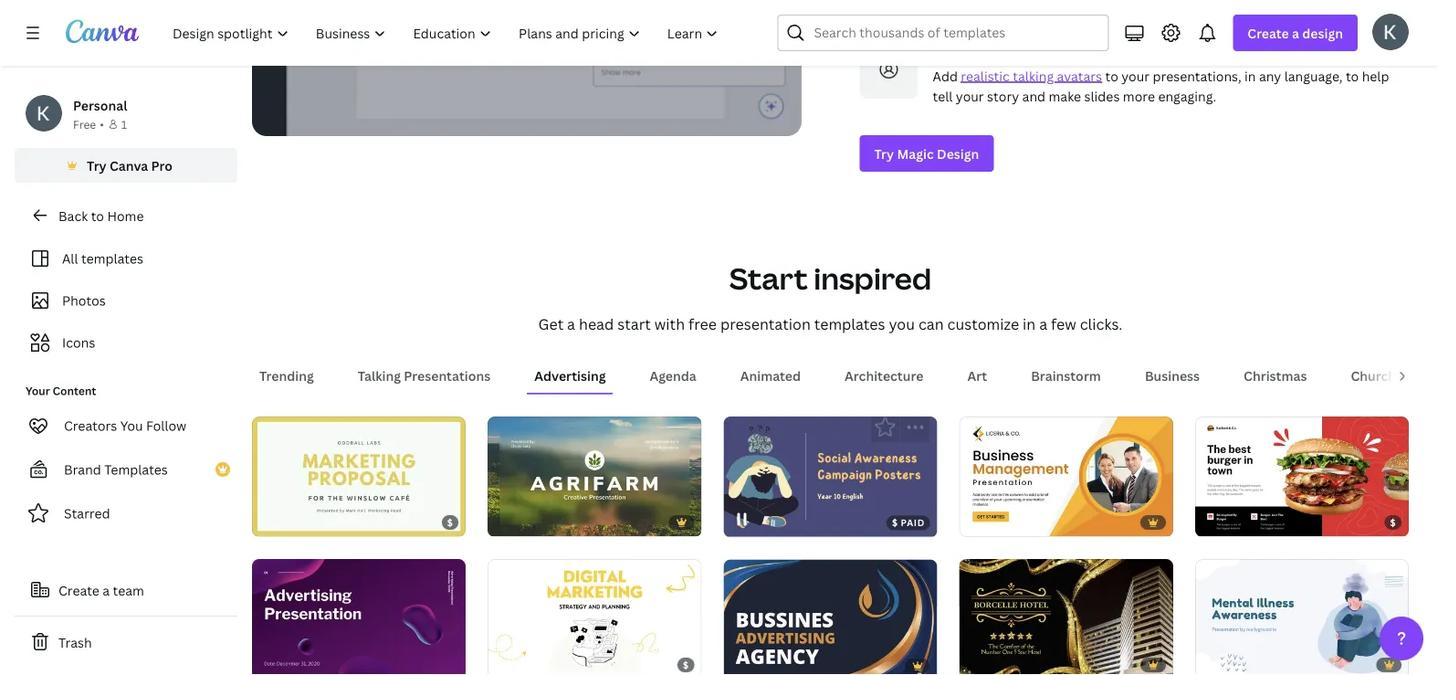 Task type: vqa. For each thing, say whether or not it's contained in the screenshot.
Social
no



Task type: locate. For each thing, give the bounding box(es) containing it.
0 vertical spatial templates
[[81, 250, 143, 267]]

1 vertical spatial templates
[[815, 314, 886, 334]]

templates right all
[[81, 250, 143, 267]]

0 vertical spatial ai
[[1357, 0, 1369, 4]]

avatars
[[1057, 67, 1103, 84]]

0 horizontal spatial create
[[58, 581, 99, 599]]

and left more.
[[1193, 7, 1216, 24]]

engaging.
[[1159, 87, 1217, 104]]

brainstorm button
[[1024, 358, 1109, 393]]

creators you follow
[[64, 417, 186, 434]]

, left more.
[[1186, 7, 1190, 24]]

create inside button
[[58, 581, 99, 599]]

1 of 10 for 15
[[265, 515, 301, 528]]

1 1 of 11 from the left
[[501, 658, 536, 670]]

1 vertical spatial ai
[[1006, 40, 1022, 62]]

1 horizontal spatial ,
[[1015, 7, 1018, 24]]

1 11 from the left
[[525, 658, 536, 670]]

2 11 from the left
[[997, 658, 1008, 670]]

10 for 1 of 10
[[1233, 515, 1245, 528]]

0 horizontal spatial 1 of 11 link
[[488, 559, 702, 675]]

and inside to your presentations, in any language, to help tell your story and make slides more engaging.
[[1023, 87, 1046, 104]]

all
[[62, 250, 78, 267]]

1 horizontal spatial templates
[[815, 314, 886, 334]]

agenda
[[650, 367, 697, 384]]

1 horizontal spatial 11
[[997, 658, 1008, 670]]

1 horizontal spatial to
[[1106, 67, 1119, 84]]

templates down start inspired
[[815, 314, 886, 334]]

a right get
[[567, 314, 576, 334]]

1 horizontal spatial ai
[[1357, 0, 1369, 4]]

in left any
[[1245, 67, 1257, 84]]

brand templates link
[[15, 451, 238, 488]]

1 horizontal spatial try
[[875, 145, 894, 162]]

creators you follow link
[[15, 407, 238, 444]]

1 vertical spatial your
[[956, 87, 985, 104]]

0 horizontal spatial try
[[87, 157, 107, 174]]

create left the team
[[58, 581, 99, 599]]

try left magic
[[875, 145, 894, 162]]

1 vertical spatial 1 of 15 link
[[252, 559, 466, 675]]

a left the team
[[103, 581, 110, 599]]

0 horizontal spatial 1 of 11
[[501, 658, 536, 670]]

a left design at the right of page
[[1293, 24, 1300, 42]]

0 horizontal spatial 1 of 15 link
[[252, 559, 466, 675]]

15 for "green yellow modern farming presentation 16:9" image
[[525, 515, 536, 528]]

a left few
[[1040, 314, 1048, 334]]

1 of 10 link for 1 of 15
[[252, 416, 466, 537]]

icons link
[[26, 325, 227, 360]]

ai for stylized
[[1357, 0, 1369, 4]]

try canva pro button
[[15, 148, 238, 183]]

1 horizontal spatial in
[[1245, 67, 1257, 84]]

magic
[[897, 145, 934, 162]]

1 of 10
[[265, 515, 301, 528], [973, 515, 1009, 528], [1208, 515, 1245, 528], [1208, 658, 1245, 670], [737, 658, 773, 671]]

0 horizontal spatial 15
[[289, 658, 301, 670]]

ai right stylized
[[1357, 0, 1369, 4]]

1 of 10 link for 1 of 11
[[960, 416, 1174, 537]]

2 , from the left
[[1015, 7, 1018, 24]]

1 horizontal spatial and
[[1193, 7, 1216, 24]]

1 horizontal spatial 1 of 11 link
[[960, 559, 1174, 675]]

free •
[[73, 116, 104, 132]]

your up more
[[1122, 67, 1150, 84]]

1 of 11
[[501, 658, 536, 670], [973, 658, 1008, 670]]

1 of 11 link for 1 of 15
[[488, 559, 702, 675]]

of for "green yellow modern farming presentation 16:9" image
[[509, 515, 522, 528]]

white and orange modern business management presentation image
[[960, 416, 1174, 537]]

create a design
[[1248, 24, 1344, 42]]

personal
[[73, 96, 127, 114]]

1 vertical spatial and
[[1023, 87, 1046, 104]]

1 horizontal spatial 1 of 15
[[501, 515, 536, 528]]

and down 'talking'
[[1023, 87, 1046, 104]]

to up slides
[[1106, 67, 1119, 84]]

ai inside stylized ai imagery
[[1357, 0, 1369, 4]]

a for team
[[103, 581, 110, 599]]

1 1 of 11 link from the left
[[488, 559, 702, 675]]

0 vertical spatial 1 of 15
[[501, 515, 536, 528]]

0 horizontal spatial your
[[956, 87, 985, 104]]

, left stunning
[[1015, 7, 1018, 24]]

create for create a team
[[58, 581, 99, 599]]

1 horizontal spatial your
[[1122, 67, 1150, 84]]

1 vertical spatial in
[[1023, 314, 1036, 334]]

customize
[[948, 314, 1020, 334]]

make
[[1049, 87, 1082, 104]]

christmas button
[[1237, 358, 1315, 393]]

10
[[289, 515, 301, 528], [997, 515, 1009, 528], [1233, 515, 1245, 528], [1233, 658, 1245, 670], [761, 658, 773, 671]]

canva
[[110, 157, 148, 174]]

photos link
[[26, 283, 227, 318]]

1 horizontal spatial 1 of 15 link
[[488, 416, 702, 537]]

2 1 of 11 link from the left
[[960, 559, 1174, 675]]

0 vertical spatial and
[[1193, 7, 1216, 24]]

design
[[937, 145, 980, 162]]

try left canva on the top left
[[87, 157, 107, 174]]

of for red modern burger food presentation image
[[1217, 515, 1230, 528]]

create a team
[[58, 581, 144, 599]]

pro
[[151, 157, 173, 174]]

slides
[[1085, 87, 1120, 104]]

1 for yellow & black abstract digital marketing presentation image
[[501, 658, 506, 670]]

in
[[1245, 67, 1257, 84], [1023, 314, 1036, 334]]

animated
[[741, 367, 801, 384]]

in left few
[[1023, 314, 1036, 334]]

1 horizontal spatial 15
[[525, 515, 536, 528]]

advertising button
[[527, 358, 613, 393]]

1 horizontal spatial create
[[1248, 24, 1290, 42]]

a inside dropdown button
[[1293, 24, 1300, 42]]

11 for 15
[[525, 658, 536, 670]]

product mockups link
[[1078, 7, 1186, 24]]

a inside button
[[103, 581, 110, 599]]

0 horizontal spatial to
[[91, 207, 104, 224]]

realistic ai presenters image
[[860, 40, 919, 99]]

product
[[1078, 7, 1128, 24]]

Search search field
[[814, 16, 1098, 50]]

1 of 11 link
[[488, 559, 702, 675], [960, 559, 1174, 675]]

0 vertical spatial in
[[1245, 67, 1257, 84]]

1 horizontal spatial 1 of 11
[[973, 658, 1008, 670]]

to left help
[[1346, 67, 1360, 84]]

0 horizontal spatial ai
[[1006, 40, 1022, 62]]

create
[[1248, 24, 1290, 42], [58, 581, 99, 599]]

2 horizontal spatial ,
[[1186, 7, 1190, 24]]

$ for "1 of 10" link related to 1 of 15
[[447, 516, 454, 529]]

templates
[[81, 250, 143, 267], [815, 314, 886, 334]]

your down realistic
[[956, 87, 985, 104]]

None search field
[[778, 15, 1109, 51]]

brand
[[64, 461, 101, 478]]

11 for 10
[[997, 658, 1008, 670]]

to right back
[[91, 207, 104, 224]]

photos
[[62, 292, 106, 309]]

brand templates
[[64, 461, 168, 478]]

1 vertical spatial 1 of 15
[[265, 658, 301, 670]]

, left gifs
[[981, 7, 985, 24]]

and
[[1193, 7, 1216, 24], [1023, 87, 1046, 104]]

in inside to your presentations, in any language, to help tell your story and make slides more engaging.
[[1245, 67, 1257, 84]]

1 for blue and gold modern business advertising agency presentation "image"
[[737, 658, 742, 671]]

top level navigation element
[[161, 15, 734, 51]]

0 horizontal spatial templates
[[81, 250, 143, 267]]

2 1 of 11 from the left
[[973, 658, 1008, 670]]

talking
[[1013, 67, 1054, 84]]

you
[[889, 314, 915, 334]]

talking
[[358, 367, 401, 384]]

0 horizontal spatial 11
[[525, 658, 536, 670]]

1 , from the left
[[981, 7, 985, 24]]

try for try canva pro
[[87, 157, 107, 174]]

architecture button
[[838, 358, 931, 393]]

1 vertical spatial create
[[58, 581, 99, 599]]

starred link
[[15, 495, 238, 532]]

of for yellow & black abstract digital marketing presentation image
[[509, 658, 522, 670]]

of for blue and gold modern business advertising agency presentation "image"
[[745, 658, 758, 671]]

paid
[[901, 517, 925, 529]]

$
[[447, 516, 454, 529], [1391, 516, 1397, 529], [892, 517, 899, 529], [683, 659, 689, 671]]

a
[[1293, 24, 1300, 42], [567, 314, 576, 334], [1040, 314, 1048, 334], [103, 581, 110, 599]]

0 vertical spatial 15
[[525, 515, 536, 528]]

ai for realistic
[[1006, 40, 1022, 62]]

with
[[655, 314, 685, 334]]

create down more.
[[1248, 24, 1290, 42]]

all templates link
[[26, 241, 227, 276]]

free
[[689, 314, 717, 334]]

10 for 1 of 11
[[997, 515, 1009, 528]]

your
[[1122, 67, 1150, 84], [956, 87, 985, 104]]

art
[[968, 367, 988, 384]]

15
[[525, 515, 536, 528], [289, 658, 301, 670]]

create inside dropdown button
[[1248, 24, 1290, 42]]

ai up "add realistic talking avatars"
[[1006, 40, 1022, 62]]

of for illustrative mental illness awareness presentation image on the right
[[1217, 658, 1230, 670]]

1 vertical spatial 15
[[289, 658, 301, 670]]

0 vertical spatial create
[[1248, 24, 1290, 42]]

0 horizontal spatial ,
[[981, 7, 985, 24]]

a for head
[[567, 314, 576, 334]]

0 horizontal spatial 1 of 15
[[265, 658, 301, 670]]

creators
[[64, 417, 117, 434]]

trash link
[[15, 624, 238, 661]]

11
[[525, 658, 536, 670], [997, 658, 1008, 670]]

$ for 1 of 11 link related to 1 of 15
[[683, 659, 689, 671]]

0 horizontal spatial and
[[1023, 87, 1046, 104]]

try inside button
[[87, 157, 107, 174]]



Task type: describe. For each thing, give the bounding box(es) containing it.
create a design button
[[1234, 15, 1358, 51]]

trending
[[259, 367, 314, 384]]

gifs link
[[988, 7, 1015, 24]]

back to home link
[[15, 197, 238, 234]]

illustrative mental illness awareness presentation image
[[1196, 559, 1410, 675]]

1 for gold black modern elegant hotel presentation image at the right of page
[[973, 658, 978, 670]]

get a head start with free presentation templates you can customize in a few clicks.
[[539, 314, 1123, 334]]

1 of 10 for 11
[[973, 515, 1009, 528]]

create for create a design
[[1248, 24, 1290, 42]]

presentations
[[404, 367, 491, 384]]

templates
[[104, 461, 168, 478]]

$ paid
[[892, 517, 925, 529]]

animated button
[[733, 358, 809, 393]]

add realistic talking avatars
[[933, 67, 1103, 84]]

business button
[[1138, 358, 1208, 393]]

1 of 11 for 15
[[501, 658, 536, 670]]

try magic design
[[875, 145, 980, 162]]

icons
[[62, 334, 95, 351]]

1 for red modern burger food presentation image
[[1208, 515, 1214, 528]]

language,
[[1285, 67, 1343, 84]]

realistic
[[933, 40, 1002, 62]]

clicks.
[[1080, 314, 1123, 334]]

any
[[1260, 67, 1282, 84]]

agenda button
[[643, 358, 704, 393]]

kendall parks image
[[1373, 13, 1410, 50]]

10 for 1 of 15
[[289, 515, 301, 528]]

2 horizontal spatial to
[[1346, 67, 1360, 84]]

of for white and orange modern business management presentation image
[[981, 515, 994, 528]]

add
[[933, 67, 958, 84]]

purple and white modern advertising presentation image
[[252, 559, 466, 675]]

talking presentations
[[358, 367, 491, 384]]

architecture
[[845, 367, 924, 384]]

art button
[[961, 358, 995, 393]]

1 of 11 link for 1 of 10
[[960, 559, 1174, 675]]

all templates
[[62, 250, 143, 267]]

stylized
[[1306, 0, 1354, 4]]

brainstorm
[[1032, 367, 1102, 384]]

your content
[[26, 383, 96, 398]]

gold black modern elegant hotel presentation image
[[960, 559, 1174, 675]]

imagery
[[933, 7, 981, 24]]

presenters
[[1026, 40, 1113, 62]]

0 vertical spatial 1 of 15 link
[[488, 416, 702, 537]]

realistic talking avatars link
[[961, 67, 1103, 84]]

free
[[73, 116, 96, 132]]

inspired
[[814, 258, 932, 298]]

realistic ai presenters
[[933, 40, 1113, 62]]

create a team button
[[15, 572, 238, 608]]

1 for 'purple and white modern advertising presentation' image
[[265, 658, 270, 670]]

trash
[[58, 634, 92, 651]]

0 vertical spatial your
[[1122, 67, 1150, 84]]

green yellow modern farming presentation 16:9 image
[[488, 416, 702, 537]]

content
[[53, 383, 96, 398]]

trending button
[[252, 358, 321, 393]]

you
[[120, 417, 143, 434]]

advertising
[[535, 367, 606, 384]]

15 for 'purple and white modern advertising presentation' image
[[289, 658, 301, 670]]

presentation
[[721, 314, 811, 334]]

design
[[1303, 24, 1344, 42]]

home
[[107, 207, 144, 224]]

$ for "1 of 10" link corresponding to 1 of 10
[[1391, 516, 1397, 529]]

1 for illustrative mental illness awareness presentation image on the right
[[1208, 658, 1214, 670]]

help
[[1363, 67, 1390, 84]]

blue and gold modern business advertising agency presentation image
[[724, 559, 938, 675]]

few
[[1051, 314, 1077, 334]]

try for try magic design
[[875, 145, 894, 162]]

try canva pro
[[87, 157, 173, 174]]

0 horizontal spatial in
[[1023, 314, 1036, 334]]

start inspired
[[730, 258, 932, 298]]

1 of 10 link for 1 of 10
[[1196, 416, 1410, 537]]

try magic design link
[[860, 135, 994, 172]]

yellow and white photo marketing proposal presentation image
[[252, 416, 466, 537]]

back
[[58, 207, 88, 224]]

stylized ai imagery
[[933, 0, 1369, 24]]

a for design
[[1293, 24, 1300, 42]]

christmas
[[1244, 367, 1308, 384]]

follow
[[146, 417, 186, 434]]

story
[[988, 87, 1020, 104]]

1 for "green yellow modern farming presentation 16:9" image
[[501, 515, 506, 528]]

1 of 15 for "green yellow modern farming presentation 16:9" image
[[501, 515, 536, 528]]

1 for white and orange modern business management presentation image
[[973, 515, 978, 528]]

of for the yellow and white photo marketing proposal presentation on the bottom of the page
[[273, 515, 286, 528]]

talking presentations button
[[351, 358, 498, 393]]

start
[[618, 314, 651, 334]]

1 of 11 for 10
[[973, 658, 1008, 670]]

start
[[730, 258, 808, 298]]

business
[[1145, 367, 1200, 384]]

yellow & black abstract digital marketing presentation image
[[488, 559, 702, 675]]

gifs
[[988, 7, 1015, 24]]

starred
[[64, 505, 110, 522]]

more
[[1123, 87, 1156, 104]]

get
[[539, 314, 564, 334]]

•
[[100, 116, 104, 132]]

can
[[919, 314, 944, 334]]

team
[[113, 581, 144, 599]]

head
[[579, 314, 614, 334]]

more.
[[1219, 7, 1254, 24]]

stunning
[[1021, 7, 1075, 24]]

presentations,
[[1153, 67, 1242, 84]]

of for 'purple and white modern advertising presentation' image
[[273, 658, 286, 670]]

your
[[26, 383, 50, 398]]

mockups
[[1131, 7, 1186, 24]]

of for gold black modern elegant hotel presentation image at the right of page
[[981, 658, 994, 670]]

, gifs , stunning product mockups , and more.
[[981, 7, 1258, 24]]

stylized ai imagery link
[[933, 0, 1369, 24]]

realistic
[[961, 67, 1010, 84]]

3 , from the left
[[1186, 7, 1190, 24]]

to your presentations, in any language, to help tell your story and make slides more engaging.
[[933, 67, 1390, 104]]

1 of 10 for 10
[[1208, 515, 1245, 528]]

tell
[[933, 87, 953, 104]]

church
[[1352, 367, 1397, 384]]

1 for the yellow and white photo marketing proposal presentation on the bottom of the page
[[265, 515, 270, 528]]

1 of 15 for 'purple and white modern advertising presentation' image
[[265, 658, 301, 670]]

red modern burger food presentation image
[[1196, 416, 1410, 537]]



